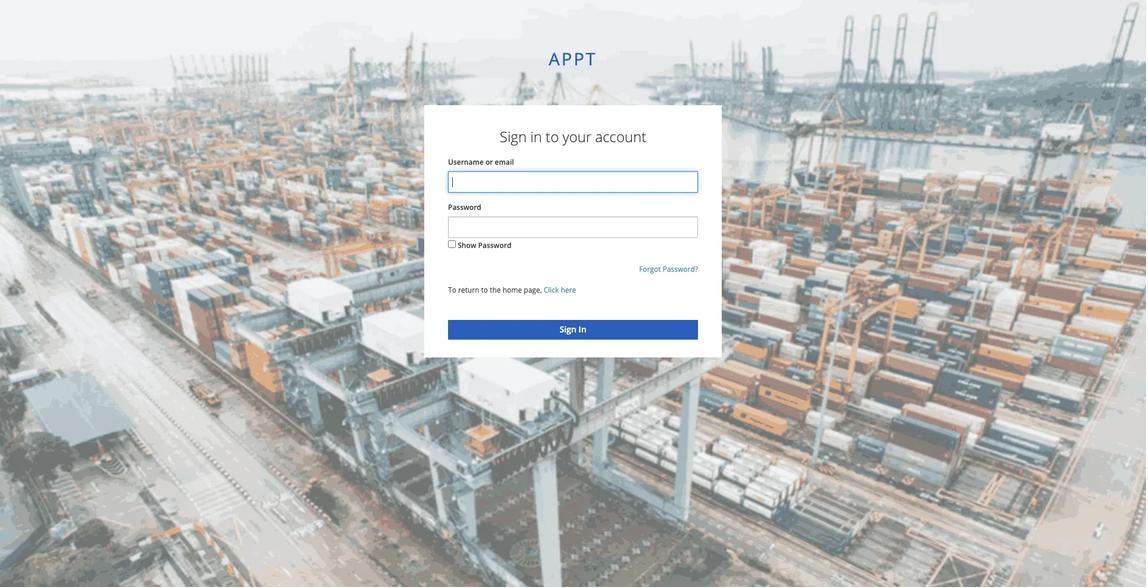 Task type: locate. For each thing, give the bounding box(es) containing it.
email
[[495, 157, 514, 167]]

page,
[[524, 285, 542, 295]]

username or email
[[448, 157, 514, 167]]

to for the
[[481, 285, 488, 295]]

to left 'the'
[[481, 285, 488, 295]]

None submit
[[448, 320, 698, 340]]

forgot password?
[[639, 264, 698, 274]]

username
[[448, 157, 484, 167]]

to
[[546, 127, 559, 146], [481, 285, 488, 295]]

in
[[530, 127, 542, 146]]

0 horizontal spatial to
[[481, 285, 488, 295]]

password
[[448, 202, 481, 213], [478, 241, 511, 251]]

1 horizontal spatial to
[[546, 127, 559, 146]]

password up show
[[448, 202, 481, 213]]

sign
[[500, 127, 527, 146]]

to right in
[[546, 127, 559, 146]]

to
[[448, 285, 456, 295]]

1 vertical spatial to
[[481, 285, 488, 295]]

or
[[485, 157, 493, 167]]

appt
[[549, 47, 597, 70]]

click
[[544, 285, 559, 295]]

0 vertical spatial to
[[546, 127, 559, 146]]

forgot
[[639, 264, 661, 274]]

password right show
[[478, 241, 511, 251]]

password?
[[663, 264, 698, 274]]

Username or email text field
[[448, 171, 698, 193]]



Task type: describe. For each thing, give the bounding box(es) containing it.
show
[[458, 241, 476, 251]]

0 vertical spatial password
[[448, 202, 481, 213]]

click here link
[[544, 285, 576, 295]]

the
[[490, 285, 501, 295]]

your
[[563, 127, 591, 146]]

account
[[595, 127, 646, 146]]

to for your
[[546, 127, 559, 146]]

here
[[561, 285, 576, 295]]

Password password field
[[448, 217, 698, 238]]

return
[[458, 285, 479, 295]]

1 vertical spatial password
[[478, 241, 511, 251]]

show password
[[458, 241, 511, 251]]

home
[[503, 285, 522, 295]]

sign in to your account
[[500, 127, 646, 146]]

to return to the home page, click here
[[448, 285, 576, 295]]

Show Password checkbox
[[448, 241, 456, 248]]

forgot password? link
[[639, 264, 698, 274]]



